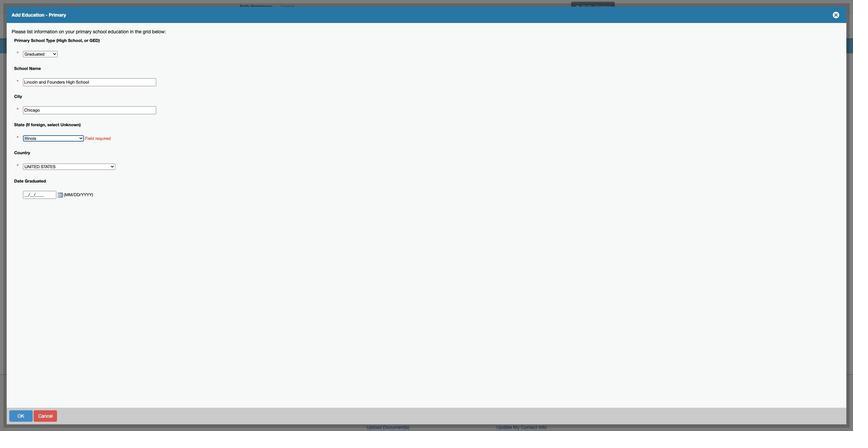 Task type: locate. For each thing, give the bounding box(es) containing it.
shopping cart image
[[576, 5, 579, 9]]

close window image
[[832, 10, 842, 20], [832, 10, 842, 20]]

None image field
[[56, 193, 63, 198]]

None button
[[9, 411, 33, 422], [34, 411, 57, 422], [140, 411, 167, 422], [168, 411, 187, 422], [798, 411, 840, 422], [9, 411, 33, 422], [34, 411, 57, 422], [140, 411, 167, 422], [168, 411, 187, 422], [798, 411, 840, 422]]

None text field
[[23, 78, 156, 86], [23, 107, 156, 115], [23, 191, 56, 199], [23, 78, 156, 86], [23, 107, 156, 115], [23, 191, 56, 199]]



Task type: describe. For each thing, give the bounding box(es) containing it.
illinois department of financial and professional regulation image
[[237, 15, 389, 36]]



Task type: vqa. For each thing, say whether or not it's contained in the screenshot.
Close Window Icon
yes



